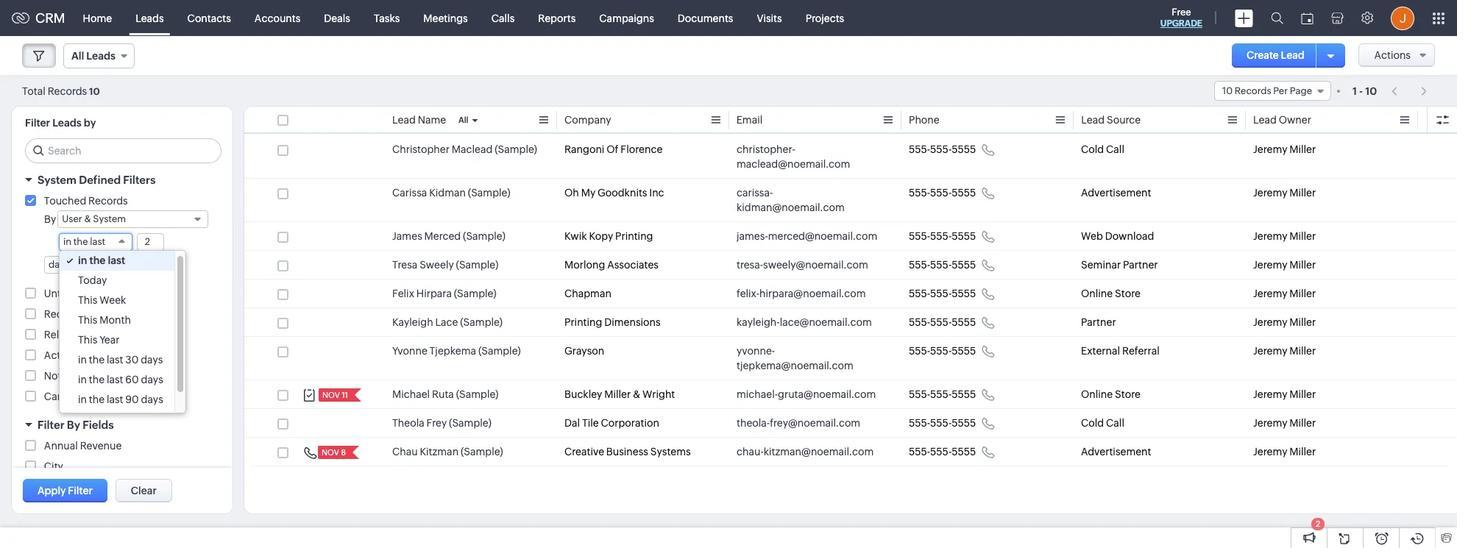 Task type: locate. For each thing, give the bounding box(es) containing it.
tresa
[[392, 259, 418, 271]]

search element
[[1262, 0, 1292, 36]]

3 jeremy miller from the top
[[1253, 230, 1316, 242]]

last up today option
[[108, 255, 125, 266]]

(sample) up kayleigh lace (sample)
[[454, 288, 496, 300]]

2 days from the top
[[141, 374, 163, 386]]

action down this week
[[81, 308, 112, 320]]

theola frey (sample)
[[392, 417, 492, 429]]

tresa-sweely@noemail.com link
[[737, 258, 868, 272]]

0 vertical spatial store
[[1115, 288, 1141, 300]]

1 days from the top
[[141, 354, 163, 366]]

filter down total
[[25, 117, 50, 129]]

chau-
[[737, 446, 764, 458]]

1 this from the top
[[78, 294, 97, 306]]

in the last 90 days option
[[60, 390, 174, 410]]

days right 90
[[141, 394, 163, 406]]

online down "external"
[[1081, 389, 1113, 400]]

nov left 11
[[322, 391, 340, 400]]

1 vertical spatial store
[[1115, 389, 1141, 400]]

yvonne- tjepkema@noemail.com
[[737, 345, 854, 372]]

5 5555 from the top
[[952, 288, 976, 300]]

0 horizontal spatial action
[[81, 308, 112, 320]]

lead left the owner in the right of the page
[[1253, 114, 1277, 126]]

jeremy
[[1253, 144, 1288, 155], [1253, 187, 1288, 199], [1253, 230, 1288, 242], [1253, 259, 1288, 271], [1253, 288, 1288, 300], [1253, 316, 1288, 328], [1253, 345, 1288, 357], [1253, 389, 1288, 400], [1253, 417, 1288, 429], [1253, 446, 1288, 458]]

lead left name
[[392, 114, 416, 126]]

call
[[1106, 144, 1124, 155], [1106, 417, 1124, 429]]

in right notes
[[78, 374, 87, 386]]

printing up grayson on the left
[[564, 316, 602, 328]]

jeremy miller for tresa-sweely@noemail.com
[[1253, 259, 1316, 271]]

jeremy for carissa- kidman@noemail.com
[[1253, 187, 1288, 199]]

3 jeremy from the top
[[1253, 230, 1288, 242]]

cold down "external"
[[1081, 417, 1104, 429]]

1 vertical spatial filter
[[38, 419, 64, 431]]

last left 30
[[107, 354, 123, 366]]

9 5555 from the top
[[952, 417, 976, 429]]

cold call for christopher- maclead@noemail.com
[[1081, 144, 1124, 155]]

records for touched
[[88, 195, 128, 207]]

2 online store from the top
[[1081, 389, 1141, 400]]

cold for theola-frey@noemail.com
[[1081, 417, 1104, 429]]

0 vertical spatial advertisement
[[1081, 187, 1151, 199]]

miller for theola-frey@noemail.com
[[1290, 417, 1316, 429]]

0 horizontal spatial partner
[[1081, 316, 1116, 328]]

2 this from the top
[[78, 314, 97, 326]]

by inside dropdown button
[[67, 419, 80, 431]]

nov
[[322, 391, 340, 400], [322, 448, 339, 457]]

the
[[73, 236, 88, 247], [89, 255, 106, 266], [89, 354, 105, 366], [89, 374, 105, 386], [89, 394, 105, 406]]

system defined filters
[[38, 174, 156, 186]]

5555 for carissa- kidman@noemail.com
[[952, 187, 976, 199]]

1 vertical spatial days
[[141, 374, 163, 386]]

1 horizontal spatial 10
[[1365, 85, 1377, 97]]

(sample) for kayleigh lace (sample)
[[460, 316, 503, 328]]

creative business systems
[[564, 446, 691, 458]]

in the last up in the last option
[[63, 236, 105, 247]]

online down seminar
[[1081, 288, 1113, 300]]

tresa-
[[737, 259, 763, 271]]

3 555-555-5555 from the top
[[909, 230, 976, 242]]

james merced (sample) link
[[392, 229, 505, 244]]

1 jeremy from the top
[[1253, 144, 1288, 155]]

555-555-5555 for felix-hirpara@noemail.com
[[909, 288, 976, 300]]

in down this year at the left of the page
[[78, 354, 87, 366]]

buckley miller & wright
[[564, 389, 675, 400]]

1 horizontal spatial printing
[[615, 230, 653, 242]]

seminar partner
[[1081, 259, 1158, 271]]

the down in the last field
[[89, 255, 106, 266]]

0 vertical spatial this
[[78, 294, 97, 306]]

1 horizontal spatial action
[[124, 329, 156, 341]]

7 jeremy from the top
[[1253, 345, 1288, 357]]

last left 60
[[107, 374, 123, 386]]

1 vertical spatial nov
[[322, 448, 339, 457]]

0 horizontal spatial campaigns
[[44, 391, 99, 403]]

(sample) right tjepkema
[[478, 345, 521, 357]]

hirpara
[[416, 288, 452, 300]]

records down defined
[[88, 195, 128, 207]]

system
[[38, 174, 77, 186]]

frey
[[427, 417, 447, 429]]

in the last down in the last field
[[78, 255, 125, 266]]

the down in the last 30 days option
[[89, 374, 105, 386]]

kopy
[[589, 230, 613, 242]]

system defined filters button
[[12, 167, 233, 193]]

1 vertical spatial advertisement
[[1081, 446, 1151, 458]]

leads left "by" at top
[[52, 117, 81, 129]]

5 jeremy miller from the top
[[1253, 288, 1316, 300]]

1 horizontal spatial partner
[[1123, 259, 1158, 271]]

4 jeremy from the top
[[1253, 259, 1288, 271]]

in up today
[[78, 255, 87, 266]]

555-555-5555 for yvonne- tjepkema@noemail.com
[[909, 345, 976, 357]]

defined
[[79, 174, 121, 186]]

555-555-5555 for theola-frey@noemail.com
[[909, 417, 976, 429]]

row group containing christopher maclead (sample)
[[244, 135, 1457, 467]]

days for in the last 90 days
[[141, 394, 163, 406]]

jeremy miller for james-merced@noemail.com
[[1253, 230, 1316, 242]]

0 horizontal spatial leads
[[52, 117, 81, 129]]

8 jeremy miller from the top
[[1253, 389, 1316, 400]]

call down external referral at the right bottom of the page
[[1106, 417, 1124, 429]]

the down this year at the left of the page
[[89, 354, 105, 366]]

jeremy for theola-frey@noemail.com
[[1253, 417, 1288, 429]]

2 jeremy from the top
[[1253, 187, 1288, 199]]

(sample) inside "link"
[[461, 446, 503, 458]]

4 555-555-5555 from the top
[[909, 259, 976, 271]]

today
[[78, 275, 107, 286]]

7 555-555-5555 from the top
[[909, 345, 976, 357]]

(sample) right merced
[[463, 230, 505, 242]]

leads right home link
[[136, 12, 164, 24]]

1 horizontal spatial by
[[67, 419, 80, 431]]

this year
[[78, 334, 120, 346]]

lead for lead source
[[1081, 114, 1105, 126]]

hirpara@noemail.com
[[760, 288, 866, 300]]

4 jeremy miller from the top
[[1253, 259, 1316, 271]]

0 horizontal spatial by
[[44, 213, 56, 225]]

7 jeremy miller from the top
[[1253, 345, 1316, 357]]

555-555-5555 for tresa-sweely@noemail.com
[[909, 259, 976, 271]]

6 jeremy from the top
[[1253, 316, 1288, 328]]

0 vertical spatial leads
[[136, 12, 164, 24]]

online
[[1081, 288, 1113, 300], [1081, 389, 1113, 400]]

in for 30
[[78, 354, 87, 366]]

(sample) right frey
[[449, 417, 492, 429]]

cold for christopher- maclead@noemail.com
[[1081, 144, 1104, 155]]

last for 90
[[107, 394, 123, 406]]

30
[[125, 354, 139, 366]]

lead source
[[1081, 114, 1141, 126]]

10 555-555-5555 from the top
[[909, 446, 976, 458]]

cold call down "external"
[[1081, 417, 1124, 429]]

navigation
[[1384, 80, 1435, 102]]

filter up annual
[[38, 419, 64, 431]]

this
[[78, 294, 97, 306], [78, 314, 97, 326], [78, 334, 97, 346]]

store down external referral at the right bottom of the page
[[1115, 389, 1141, 400]]

filter right apply
[[68, 485, 93, 497]]

days
[[141, 354, 163, 366], [141, 374, 163, 386], [141, 394, 163, 406]]

store down "seminar partner"
[[1115, 288, 1141, 300]]

campaigns
[[599, 12, 654, 24], [44, 391, 99, 403]]

by
[[44, 213, 56, 225], [67, 419, 80, 431]]

deals link
[[312, 0, 362, 36]]

1 cold from the top
[[1081, 144, 1104, 155]]

5555 for kayleigh-lace@noemail.com
[[952, 316, 976, 328]]

2 cold from the top
[[1081, 417, 1104, 429]]

4 5555 from the top
[[952, 259, 976, 271]]

10 up "by" at top
[[89, 86, 100, 97]]

9 jeremy miller from the top
[[1253, 417, 1316, 429]]

annual
[[44, 440, 78, 452]]

8 555-555-5555 from the top
[[909, 389, 976, 400]]

online store
[[1081, 288, 1141, 300], [1081, 389, 1141, 400]]

until
[[78, 414, 100, 425]]

this left the year
[[78, 334, 97, 346]]

7 5555 from the top
[[952, 345, 976, 357]]

1 vertical spatial online store
[[1081, 389, 1141, 400]]

tresa-sweely@noemail.com
[[737, 259, 868, 271]]

1 vertical spatial action
[[124, 329, 156, 341]]

(sample) down james merced (sample)
[[456, 259, 498, 271]]

filter inside dropdown button
[[38, 419, 64, 431]]

this for this month
[[78, 314, 97, 326]]

0 vertical spatial online store
[[1081, 288, 1141, 300]]

felix-
[[737, 288, 760, 300]]

(sample) for yvonne tjepkema (sample)
[[478, 345, 521, 357]]

1 vertical spatial cold
[[1081, 417, 1104, 429]]

8 jeremy from the top
[[1253, 389, 1288, 400]]

online store down "seminar partner"
[[1081, 288, 1141, 300]]

0 horizontal spatial 10
[[89, 86, 100, 97]]

lead left source
[[1081, 114, 1105, 126]]

lead for lead name
[[392, 114, 416, 126]]

last for 60
[[107, 374, 123, 386]]

this up related records action
[[78, 314, 97, 326]]

0 vertical spatial call
[[1106, 144, 1124, 155]]

2 vertical spatial this
[[78, 334, 97, 346]]

None text field
[[138, 234, 163, 250]]

theola
[[392, 417, 424, 429]]

1 vertical spatial this
[[78, 314, 97, 326]]

action up 30
[[124, 329, 156, 341]]

apply filter
[[38, 485, 93, 497]]

&
[[633, 389, 640, 400]]

this up record action
[[78, 294, 97, 306]]

1 vertical spatial online
[[1081, 389, 1113, 400]]

carissa kidman (sample) link
[[392, 185, 510, 200]]

1 jeremy miller from the top
[[1253, 144, 1316, 155]]

miller for yvonne- tjepkema@noemail.com
[[1290, 345, 1316, 357]]

1 vertical spatial in the last
[[78, 255, 125, 266]]

online store down external referral at the right bottom of the page
[[1081, 389, 1141, 400]]

records for total
[[48, 85, 87, 97]]

records up month
[[100, 288, 139, 300]]

inc
[[649, 187, 664, 199]]

projects
[[806, 12, 844, 24]]

(sample) for michael ruta (sample)
[[456, 389, 499, 400]]

0 vertical spatial online
[[1081, 288, 1113, 300]]

1 vertical spatial cold call
[[1081, 417, 1124, 429]]

jeremy for christopher- maclead@noemail.com
[[1253, 144, 1288, 155]]

lead right create
[[1281, 49, 1305, 61]]

morlong associates
[[564, 259, 659, 271]]

tasks link
[[362, 0, 412, 36]]

list box
[[60, 251, 185, 430]]

1 vertical spatial call
[[1106, 417, 1124, 429]]

10 inside total records 10
[[89, 86, 100, 97]]

6 jeremy miller from the top
[[1253, 316, 1316, 328]]

0 vertical spatial cold call
[[1081, 144, 1124, 155]]

0 vertical spatial filter
[[25, 117, 50, 129]]

1 5555 from the top
[[952, 144, 976, 155]]

last up in the last option
[[90, 236, 105, 247]]

in the last 30 days option
[[60, 350, 174, 370]]

1 vertical spatial leads
[[52, 117, 81, 129]]

8 5555 from the top
[[952, 389, 976, 400]]

0 vertical spatial by
[[44, 213, 56, 225]]

partner up "external"
[[1081, 316, 1116, 328]]

in down touched
[[63, 236, 71, 247]]

in the last 60 days option
[[60, 370, 174, 390]]

days right 30
[[141, 354, 163, 366]]

partner down download
[[1123, 259, 1158, 271]]

5555 for yvonne- tjepkema@noemail.com
[[952, 345, 976, 357]]

advertisement
[[1081, 187, 1151, 199], [1081, 446, 1151, 458]]

list box containing in the last
[[60, 251, 185, 430]]

last left 90
[[107, 394, 123, 406]]

in up the until
[[78, 394, 87, 406]]

(sample) right kidman
[[468, 187, 510, 199]]

10 jeremy miller from the top
[[1253, 446, 1316, 458]]

jeremy miller for theola-frey@noemail.com
[[1253, 417, 1316, 429]]

2 call from the top
[[1106, 417, 1124, 429]]

lead inside create lead button
[[1281, 49, 1305, 61]]

3 days from the top
[[141, 394, 163, 406]]

records up filter leads by
[[48, 85, 87, 97]]

reports
[[538, 12, 576, 24]]

call down lead source
[[1106, 144, 1124, 155]]

1 call from the top
[[1106, 144, 1124, 155]]

james-
[[737, 230, 768, 242]]

10 right - at the top
[[1365, 85, 1377, 97]]

in the last 90 days
[[78, 394, 163, 406]]

2 vertical spatial filter
[[68, 485, 93, 497]]

2 online from the top
[[1081, 389, 1113, 400]]

campaigns right reports link
[[599, 12, 654, 24]]

1 cold call from the top
[[1081, 144, 1124, 155]]

days for in the last 30 days
[[141, 354, 163, 366]]

0 vertical spatial campaigns
[[599, 12, 654, 24]]

call for theola-frey@noemail.com
[[1106, 417, 1124, 429]]

documents link
[[666, 0, 745, 36]]

5 jeremy from the top
[[1253, 288, 1288, 300]]

touched records
[[44, 195, 128, 207]]

0 vertical spatial in the last
[[63, 236, 105, 247]]

jeremy miller for felix-hirpara@noemail.com
[[1253, 288, 1316, 300]]

2 5555 from the top
[[952, 187, 976, 199]]

by up annual revenue
[[67, 419, 80, 431]]

2 555-555-5555 from the top
[[909, 187, 976, 199]]

9 555-555-5555 from the top
[[909, 417, 976, 429]]

row group
[[244, 135, 1457, 467]]

carissa
[[392, 187, 427, 199]]

chapman
[[564, 288, 612, 300]]

carissa-
[[737, 187, 773, 199]]

miller
[[1290, 144, 1316, 155], [1290, 187, 1316, 199], [1290, 230, 1316, 242], [1290, 259, 1316, 271], [1290, 288, 1316, 300], [1290, 316, 1316, 328], [1290, 345, 1316, 357], [604, 389, 631, 400], [1290, 389, 1316, 400], [1290, 417, 1316, 429], [1290, 446, 1316, 458]]

leads link
[[124, 0, 176, 36]]

in for 90
[[78, 394, 87, 406]]

the up today
[[73, 236, 88, 247]]

6 555-555-5555 from the top
[[909, 316, 976, 328]]

0 vertical spatial days
[[141, 354, 163, 366]]

1 555-555-5555 from the top
[[909, 144, 976, 155]]

(sample) right ruta
[[456, 389, 499, 400]]

1 vertical spatial campaigns
[[44, 391, 99, 403]]

by down touched
[[44, 213, 56, 225]]

(sample) right lace
[[460, 316, 503, 328]]

yvonne tjepkema (sample)
[[392, 345, 521, 357]]

kitzman@noemail.com
[[764, 446, 874, 458]]

6 5555 from the top
[[952, 316, 976, 328]]

cold call down lead source
[[1081, 144, 1124, 155]]

555-555-5555
[[909, 144, 976, 155], [909, 187, 976, 199], [909, 230, 976, 242], [909, 259, 976, 271], [909, 288, 976, 300], [909, 316, 976, 328], [909, 345, 976, 357], [909, 389, 976, 400], [909, 417, 976, 429], [909, 446, 976, 458]]

month
[[100, 314, 131, 326]]

days right 60
[[141, 374, 163, 386]]

jeremy for felix-hirpara@noemail.com
[[1253, 288, 1288, 300]]

wright
[[643, 389, 675, 400]]

3 5555 from the top
[[952, 230, 976, 242]]

the up until now on the left bottom of the page
[[89, 394, 105, 406]]

printing up associates
[[615, 230, 653, 242]]

1 vertical spatial by
[[67, 419, 80, 431]]

nov left 8
[[322, 448, 339, 457]]

10 for 1 - 10
[[1365, 85, 1377, 97]]

(sample) for james merced (sample)
[[463, 230, 505, 242]]

records down this month
[[83, 329, 122, 341]]

2 cold call from the top
[[1081, 417, 1124, 429]]

9 jeremy from the top
[[1253, 417, 1288, 429]]

last for 30
[[107, 354, 123, 366]]

days for in the last 60 days
[[141, 374, 163, 386]]

3 this from the top
[[78, 334, 97, 346]]

miller for carissa- kidman@noemail.com
[[1290, 187, 1316, 199]]

create menu image
[[1235, 9, 1253, 27]]

campaigns link
[[588, 0, 666, 36]]

my
[[581, 187, 596, 199]]

0 vertical spatial action
[[81, 308, 112, 320]]

create menu element
[[1226, 0, 1262, 36]]

carissa kidman (sample)
[[392, 187, 510, 199]]

2 vertical spatial days
[[141, 394, 163, 406]]

in inside option
[[78, 255, 87, 266]]

campaigns down notes
[[44, 391, 99, 403]]

(sample) for theola frey (sample)
[[449, 417, 492, 429]]

until now option
[[60, 410, 174, 430]]

0 vertical spatial cold
[[1081, 144, 1104, 155]]

(sample) right kitzman
[[461, 446, 503, 458]]

accounts
[[255, 12, 301, 24]]

(sample) right maclead
[[495, 144, 537, 155]]

web
[[1081, 230, 1103, 242]]

cold down lead source
[[1081, 144, 1104, 155]]

untouched
[[44, 288, 98, 300]]

this month
[[78, 314, 131, 326]]

5 555-555-5555 from the top
[[909, 288, 976, 300]]

0 vertical spatial nov
[[322, 391, 340, 400]]

1 vertical spatial partner
[[1081, 316, 1116, 328]]

0 horizontal spatial printing
[[564, 316, 602, 328]]

nov 8 link
[[318, 446, 347, 459]]

2 jeremy miller from the top
[[1253, 187, 1316, 199]]

cold call
[[1081, 144, 1124, 155], [1081, 417, 1124, 429]]



Task type: describe. For each thing, give the bounding box(es) containing it.
1 vertical spatial printing
[[564, 316, 602, 328]]

projects link
[[794, 0, 856, 36]]

tasks
[[374, 12, 400, 24]]

2 advertisement from the top
[[1081, 446, 1151, 458]]

jeremy for kayleigh-lace@noemail.com
[[1253, 316, 1288, 328]]

christopher
[[392, 144, 450, 155]]

the for 90
[[89, 394, 105, 406]]

call for christopher- maclead@noemail.com
[[1106, 144, 1124, 155]]

filter for filter by fields
[[38, 419, 64, 431]]

printing dimensions
[[564, 316, 661, 328]]

this for this year
[[78, 334, 97, 346]]

merced
[[424, 230, 461, 242]]

ruta
[[432, 389, 454, 400]]

miller for felix-hirpara@noemail.com
[[1290, 288, 1316, 300]]

source
[[1107, 114, 1141, 126]]

seminar
[[1081, 259, 1121, 271]]

contacts
[[187, 12, 231, 24]]

search image
[[1271, 12, 1284, 24]]

5555 for christopher- maclead@noemail.com
[[952, 144, 976, 155]]

jeremy miller for carissa- kidman@noemail.com
[[1253, 187, 1316, 199]]

untouched records
[[44, 288, 139, 300]]

tile
[[582, 417, 599, 429]]

documents
[[678, 12, 733, 24]]

free upgrade
[[1160, 7, 1203, 29]]

michael
[[392, 389, 430, 400]]

james-merced@noemail.com link
[[737, 229, 877, 244]]

buckley
[[564, 389, 602, 400]]

annual revenue
[[44, 440, 122, 452]]

download
[[1105, 230, 1154, 242]]

create
[[1247, 49, 1279, 61]]

kwik kopy printing
[[564, 230, 653, 242]]

today option
[[60, 271, 174, 291]]

email
[[737, 114, 763, 126]]

2 store from the top
[[1115, 389, 1141, 400]]

carissa- kidman@noemail.com link
[[737, 185, 879, 215]]

now
[[102, 414, 124, 425]]

miller for kayleigh-lace@noemail.com
[[1290, 316, 1316, 328]]

in the last 30 days
[[78, 354, 163, 366]]

yvonne
[[392, 345, 427, 357]]

associates
[[607, 259, 659, 271]]

last inside option
[[108, 255, 125, 266]]

8
[[341, 448, 346, 457]]

maclead
[[452, 144, 493, 155]]

reports link
[[526, 0, 588, 36]]

profile element
[[1382, 0, 1423, 36]]

year
[[100, 334, 120, 346]]

(sample) for chau kitzman (sample)
[[461, 446, 503, 458]]

crm link
[[12, 10, 65, 26]]

in the last option
[[60, 251, 174, 271]]

morlong
[[564, 259, 605, 271]]

filters
[[123, 174, 156, 186]]

lead for lead owner
[[1253, 114, 1277, 126]]

apply filter button
[[23, 479, 107, 503]]

in inside field
[[63, 236, 71, 247]]

christopher- maclead@noemail.com
[[737, 144, 850, 170]]

calls
[[491, 12, 515, 24]]

this for this week
[[78, 294, 97, 306]]

kayleigh-lace@noemail.com link
[[737, 315, 872, 330]]

kidman@noemail.com
[[737, 202, 845, 213]]

10 5555 from the top
[[952, 446, 976, 458]]

referral
[[1122, 345, 1160, 357]]

555-555-5555 for christopher- maclead@noemail.com
[[909, 144, 976, 155]]

crm
[[35, 10, 65, 26]]

phone
[[909, 114, 940, 126]]

theola-
[[737, 417, 770, 429]]

nov for michael
[[322, 391, 340, 400]]

miller for tresa-sweely@noemail.com
[[1290, 259, 1316, 271]]

profile image
[[1391, 6, 1415, 30]]

sweely@noemail.com
[[763, 259, 868, 271]]

calls link
[[480, 0, 526, 36]]

apply
[[38, 485, 66, 497]]

the inside field
[[73, 236, 88, 247]]

fields
[[83, 419, 114, 431]]

theola-frey@noemail.com
[[737, 417, 861, 429]]

chau-kitzman@noemail.com
[[737, 446, 874, 458]]

1 horizontal spatial leads
[[136, 12, 164, 24]]

jeremy miller for christopher- maclead@noemail.com
[[1253, 144, 1316, 155]]

external
[[1081, 345, 1120, 357]]

1 online store from the top
[[1081, 288, 1141, 300]]

5555 for james-merced@noemail.com
[[952, 230, 976, 242]]

jeremy for james-merced@noemail.com
[[1253, 230, 1288, 242]]

filter for filter leads by
[[25, 117, 50, 129]]

this year option
[[60, 330, 174, 350]]

in the last inside option
[[78, 255, 125, 266]]

related records action
[[44, 329, 156, 341]]

(sample) for christopher maclead (sample)
[[495, 144, 537, 155]]

grayson
[[564, 345, 604, 357]]

the for 60
[[89, 374, 105, 386]]

1 online from the top
[[1081, 288, 1113, 300]]

visits
[[757, 12, 782, 24]]

kidman
[[429, 187, 466, 199]]

5555 for theola-frey@noemail.com
[[952, 417, 976, 429]]

555-555-5555 for carissa- kidman@noemail.com
[[909, 187, 976, 199]]

miller for christopher- maclead@noemail.com
[[1290, 144, 1316, 155]]

kwik
[[564, 230, 587, 242]]

christopher maclead (sample) link
[[392, 142, 537, 157]]

0 vertical spatial printing
[[615, 230, 653, 242]]

(sample) for tresa sweely (sample)
[[456, 259, 498, 271]]

chau
[[392, 446, 418, 458]]

activities
[[44, 350, 88, 361]]

felix
[[392, 288, 414, 300]]

records for untouched
[[100, 288, 139, 300]]

(sample) for carissa kidman (sample)
[[468, 187, 510, 199]]

(sample) for felix hirpara (sample)
[[454, 288, 496, 300]]

systems
[[650, 446, 691, 458]]

last inside field
[[90, 236, 105, 247]]

home link
[[71, 0, 124, 36]]

sweely
[[420, 259, 454, 271]]

the for 30
[[89, 354, 105, 366]]

name
[[418, 114, 446, 126]]

filter by fields button
[[12, 412, 233, 438]]

meetings link
[[412, 0, 480, 36]]

chau-kitzman@noemail.com link
[[737, 445, 874, 459]]

jeremy for tresa-sweely@noemail.com
[[1253, 259, 1288, 271]]

in the last inside field
[[63, 236, 105, 247]]

this month option
[[60, 311, 174, 330]]

555-555-5555 for james-merced@noemail.com
[[909, 230, 976, 242]]

in for 60
[[78, 374, 87, 386]]

filter inside button
[[68, 485, 93, 497]]

10 jeremy from the top
[[1253, 446, 1288, 458]]

felix hirpara (sample)
[[392, 288, 496, 300]]

1 store from the top
[[1115, 288, 1141, 300]]

5555 for tresa-sweely@noemail.com
[[952, 259, 976, 271]]

record action
[[44, 308, 112, 320]]

goodknits
[[598, 187, 647, 199]]

calendar image
[[1301, 12, 1314, 24]]

5555 for felix-hirpara@noemail.com
[[952, 288, 976, 300]]

chau kitzman (sample) link
[[392, 445, 503, 459]]

owner
[[1279, 114, 1311, 126]]

the inside option
[[89, 255, 106, 266]]

michael-
[[737, 389, 778, 400]]

cold call for theola-frey@noemail.com
[[1081, 417, 1124, 429]]

1 advertisement from the top
[[1081, 187, 1151, 199]]

upgrade
[[1160, 18, 1203, 29]]

555-555-5555 for kayleigh-lace@noemail.com
[[909, 316, 976, 328]]

lace@noemail.com
[[780, 316, 872, 328]]

jeremy miller for yvonne- tjepkema@noemail.com
[[1253, 345, 1316, 357]]

1 horizontal spatial campaigns
[[599, 12, 654, 24]]

in the last field
[[59, 233, 132, 251]]

deals
[[324, 12, 350, 24]]

lace
[[435, 316, 458, 328]]

this week
[[78, 294, 126, 306]]

florence
[[621, 144, 663, 155]]

records for related
[[83, 329, 122, 341]]

jeremy for yvonne- tjepkema@noemail.com
[[1253, 345, 1288, 357]]

chau kitzman (sample)
[[392, 446, 503, 458]]

city
[[44, 461, 63, 472]]

dal
[[564, 417, 580, 429]]

felix-hirpara@noemail.com
[[737, 288, 866, 300]]

Search text field
[[26, 139, 221, 163]]

michael-gruta@noemail.com
[[737, 389, 876, 400]]

0 vertical spatial partner
[[1123, 259, 1158, 271]]

jeremy miller for kayleigh-lace@noemail.com
[[1253, 316, 1316, 328]]

oh my goodknits inc
[[564, 187, 664, 199]]

kayleigh-lace@noemail.com
[[737, 316, 872, 328]]

10 for total records 10
[[89, 86, 100, 97]]

miller for james-merced@noemail.com
[[1290, 230, 1316, 242]]

carissa- kidman@noemail.com
[[737, 187, 845, 213]]

by
[[84, 117, 96, 129]]

felix hirpara (sample) link
[[392, 286, 496, 301]]

this week option
[[60, 291, 174, 311]]

nov for chau
[[322, 448, 339, 457]]



Task type: vqa. For each thing, say whether or not it's contained in the screenshot.


